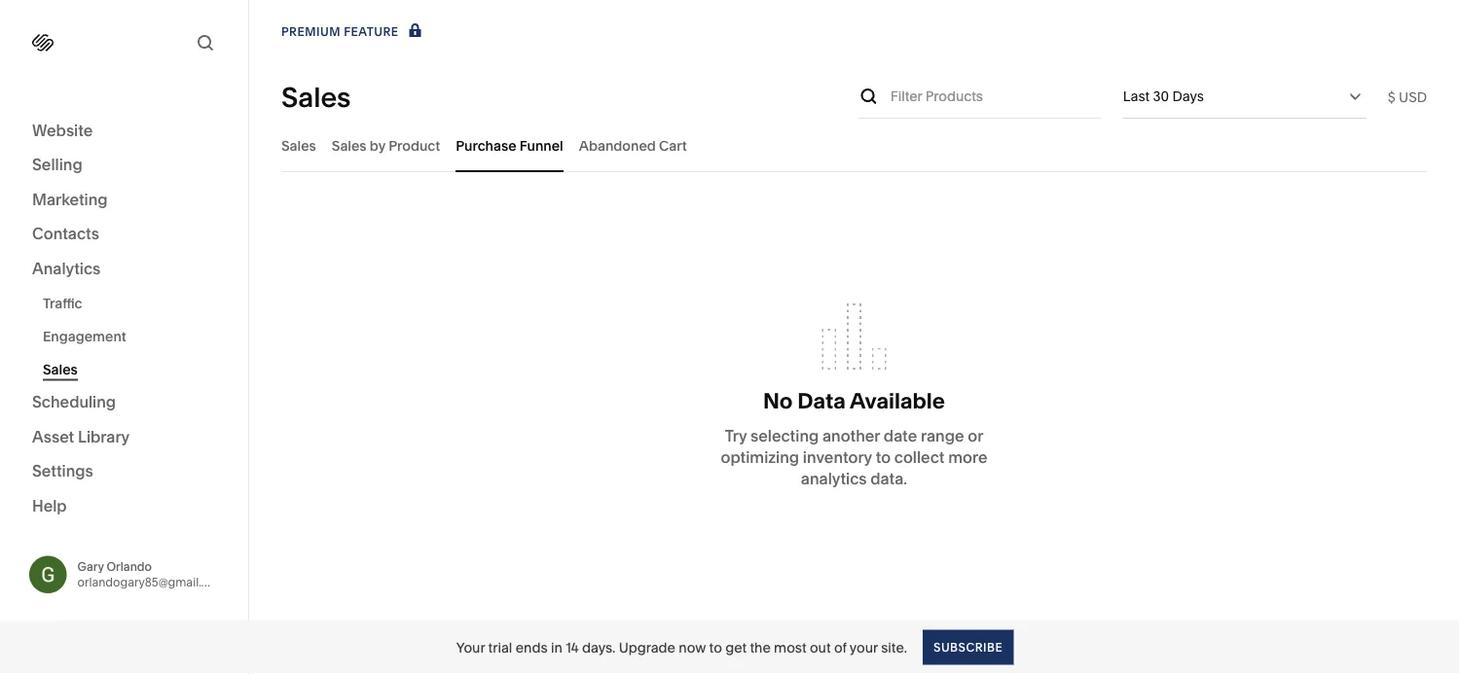 Task type: locate. For each thing, give the bounding box(es) containing it.
asset
[[32, 427, 74, 446]]

more
[[948, 448, 988, 467]]

to
[[876, 448, 891, 467], [709, 640, 722, 656]]

marketing link
[[32, 189, 216, 212]]

$
[[1388, 89, 1396, 105]]

contacts
[[32, 224, 99, 243]]

days
[[1173, 88, 1204, 105]]

asset library
[[32, 427, 130, 446]]

of
[[834, 640, 847, 656]]

to for now
[[709, 640, 722, 656]]

abandoned
[[579, 137, 656, 154]]

out
[[810, 640, 831, 656]]

gary
[[77, 560, 104, 574]]

range
[[921, 426, 964, 445]]

to left get
[[709, 640, 722, 656]]

data
[[798, 388, 846, 414]]

usd
[[1399, 89, 1427, 105]]

last 30 days
[[1123, 88, 1204, 105]]

analytics
[[32, 259, 101, 278]]

to inside try selecting another date range or optimizing inventory to collect more analytics data.
[[876, 448, 891, 467]]

date
[[884, 426, 917, 445]]

to for inventory
[[876, 448, 891, 467]]

another
[[823, 426, 880, 445]]

sales inside button
[[332, 137, 367, 154]]

premium feature button
[[281, 21, 426, 43]]

1 vertical spatial to
[[709, 640, 722, 656]]

tab list
[[281, 119, 1427, 172]]

engagement
[[43, 328, 126, 345]]

scheduling link
[[32, 392, 216, 415]]

get
[[725, 640, 747, 656]]

no data available
[[763, 388, 945, 414]]

collect
[[895, 448, 945, 467]]

website link
[[32, 120, 216, 143]]

sales
[[281, 80, 351, 113], [281, 137, 316, 154], [332, 137, 367, 154], [43, 361, 78, 378]]

settings
[[32, 462, 93, 481]]

selling link
[[32, 154, 216, 177]]

purchase
[[456, 137, 517, 154]]

0 vertical spatial to
[[876, 448, 891, 467]]

purchase funnel
[[456, 137, 563, 154]]

try
[[725, 426, 747, 445]]

$ usd
[[1388, 89, 1427, 105]]

30
[[1153, 88, 1169, 105]]

contacts link
[[32, 223, 216, 246]]

the
[[750, 640, 771, 656]]

trial
[[488, 640, 512, 656]]

orlando
[[107, 560, 152, 574]]

Filter Products field
[[890, 86, 1102, 107]]

ends
[[516, 640, 548, 656]]

to up data.
[[876, 448, 891, 467]]

settings link
[[32, 461, 216, 484]]

0 horizontal spatial to
[[709, 640, 722, 656]]

1 horizontal spatial to
[[876, 448, 891, 467]]

traffic
[[43, 295, 82, 312]]



Task type: describe. For each thing, give the bounding box(es) containing it.
website
[[32, 121, 93, 140]]

upgrade
[[619, 640, 676, 656]]

sales link
[[43, 353, 227, 386]]

days.
[[582, 640, 616, 656]]

most
[[774, 640, 807, 656]]

by
[[370, 137, 385, 154]]

sales by product button
[[332, 119, 440, 172]]

product
[[389, 137, 440, 154]]

no
[[763, 388, 793, 414]]

help link
[[32, 496, 67, 517]]

cart
[[659, 137, 687, 154]]

funnel
[[520, 137, 563, 154]]

subscribe
[[934, 641, 1003, 655]]

last
[[1123, 88, 1150, 105]]

gary orlando orlandogary85@gmail.com
[[77, 560, 226, 590]]

subscribe button
[[923, 630, 1014, 665]]

premium
[[281, 25, 341, 39]]

your
[[850, 640, 878, 656]]

analytics
[[801, 469, 867, 488]]

premium feature
[[281, 25, 399, 39]]

or
[[968, 426, 984, 445]]

available
[[850, 388, 945, 414]]

try selecting another date range or optimizing inventory to collect more analytics data.
[[721, 426, 988, 488]]

orlandogary85@gmail.com
[[77, 576, 226, 590]]

tab list containing sales
[[281, 119, 1427, 172]]

site.
[[881, 640, 907, 656]]

selling
[[32, 155, 82, 174]]

in
[[551, 640, 563, 656]]

purchase funnel button
[[456, 119, 563, 172]]

traffic link
[[43, 287, 227, 320]]

your trial ends in 14 days. upgrade now to get the most out of your site.
[[456, 640, 907, 656]]

asset library link
[[32, 426, 216, 449]]

data.
[[871, 469, 907, 488]]

last 30 days button
[[1123, 75, 1367, 118]]

analytics link
[[32, 258, 216, 281]]

abandoned cart
[[579, 137, 687, 154]]

your
[[456, 640, 485, 656]]

now
[[679, 640, 706, 656]]

engagement link
[[43, 320, 227, 353]]

inventory
[[803, 448, 872, 467]]

optimizing
[[721, 448, 799, 467]]

selecting
[[751, 426, 819, 445]]

sales button
[[281, 119, 316, 172]]

14
[[566, 640, 579, 656]]

marketing
[[32, 190, 108, 209]]

help
[[32, 497, 67, 515]]

abandoned cart button
[[579, 119, 687, 172]]

sales by product
[[332, 137, 440, 154]]

feature
[[344, 25, 399, 39]]

library
[[78, 427, 130, 446]]

scheduling
[[32, 393, 116, 412]]



Task type: vqa. For each thing, say whether or not it's contained in the screenshot.
Site Content
no



